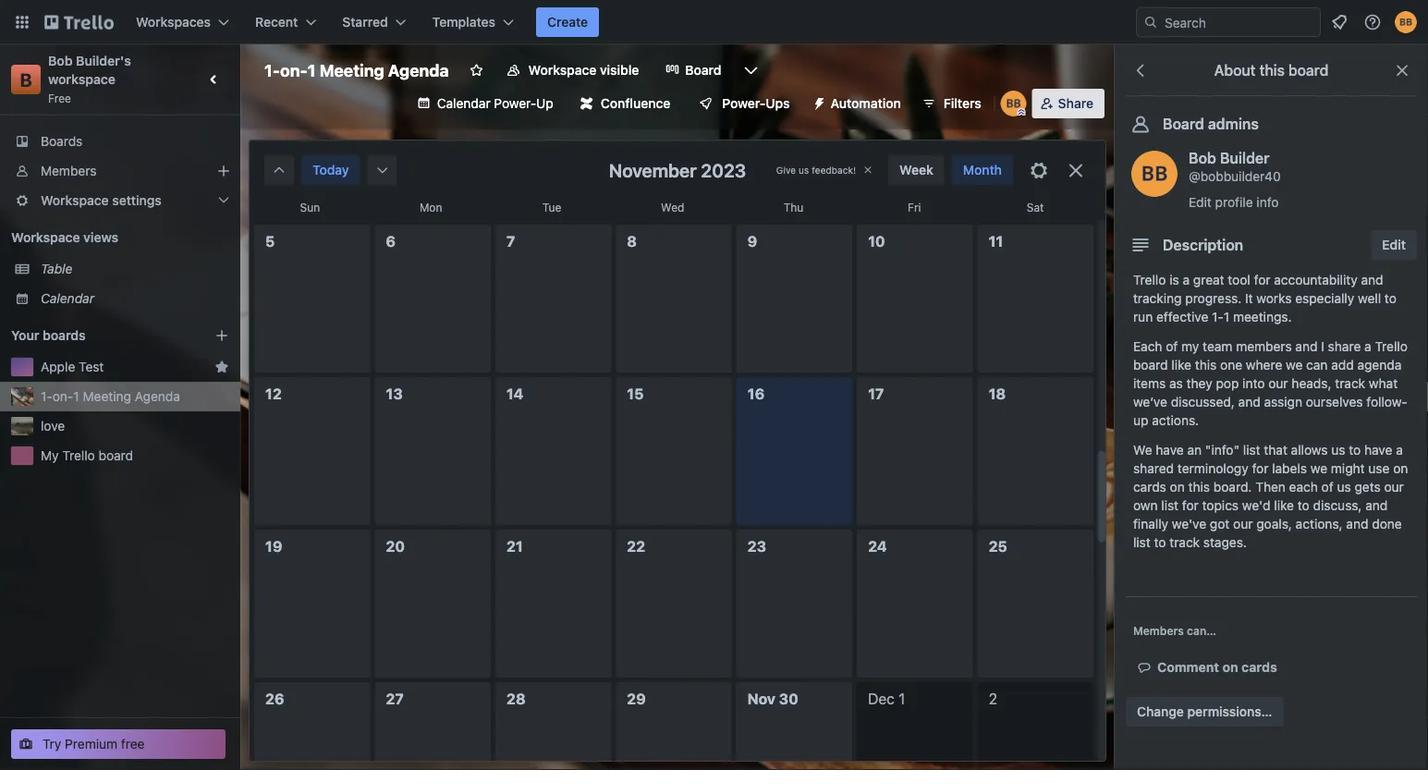 Task type: locate. For each thing, give the bounding box(es) containing it.
use
[[1369, 461, 1390, 476]]

29
[[627, 690, 646, 708]]

1 vertical spatial sm image
[[1135, 658, 1158, 677]]

1 vertical spatial board
[[1163, 115, 1205, 133]]

list left that
[[1243, 442, 1261, 458]]

1 inside text field
[[308, 60, 316, 80]]

1 horizontal spatial trello
[[1134, 272, 1166, 288]]

we inside each of my team members and i share a trello board like this one where we can add agenda items as they pop into our heads, track what we've discussed, and assign ourselves follow- up actions.
[[1286, 357, 1303, 373]]

workspace up the 'table' on the top
[[11, 230, 80, 245]]

share
[[1058, 96, 1094, 111]]

2 horizontal spatial bob builder (bobbuilder40) image
[[1395, 11, 1417, 33]]

1
[[308, 60, 316, 80], [1224, 309, 1230, 325], [73, 389, 79, 404], [899, 690, 905, 708]]

this inside each of my team members and i share a trello board like this one where we can add agenda items as they pop into our heads, track what we've discussed, and assign ourselves follow- up actions.
[[1195, 357, 1217, 373]]

boards
[[43, 328, 86, 343]]

1 vertical spatial cards
[[1242, 660, 1278, 675]]

our down use
[[1385, 479, 1404, 495]]

2 horizontal spatial list
[[1243, 442, 1261, 458]]

0 horizontal spatial like
[[1172, 357, 1192, 373]]

1 vertical spatial of
[[1322, 479, 1334, 495]]

a inside we have an "info" list that allows us to have a shared terminology for labels we might use on cards on this board. then each of us gets our own list for topics we'd like to discuss, and finally we've got our goals, actions, and done list to track stages.
[[1396, 442, 1403, 458]]

a up agenda
[[1365, 339, 1372, 354]]

"info"
[[1206, 442, 1240, 458]]

bob builder's workspace link
[[48, 53, 134, 87]]

1 vertical spatial meeting
[[83, 389, 131, 404]]

can…
[[1187, 624, 1217, 637]]

sm image
[[373, 161, 392, 179], [1135, 658, 1158, 677]]

bob down the board admins
[[1189, 149, 1217, 167]]

0 horizontal spatial calendar
[[41, 291, 94, 306]]

1 down recent dropdown button
[[308, 60, 316, 80]]

1 horizontal spatial our
[[1269, 376, 1288, 391]]

list
[[1243, 442, 1261, 458], [1162, 498, 1179, 513], [1134, 535, 1151, 550]]

comment
[[1158, 660, 1220, 675]]

bob up workspace
[[48, 53, 73, 68]]

starred button
[[331, 7, 418, 37]]

0 vertical spatial like
[[1172, 357, 1192, 373]]

1- up the love
[[41, 389, 53, 404]]

meeting
[[320, 60, 384, 80], [83, 389, 131, 404]]

have up shared
[[1156, 442, 1184, 458]]

13
[[386, 385, 403, 403]]

1 vertical spatial on-
[[53, 389, 73, 404]]

workspace inside "popup button"
[[41, 193, 109, 208]]

1 horizontal spatial cards
[[1242, 660, 1278, 675]]

1 down 'apple test'
[[73, 389, 79, 404]]

ups
[[766, 96, 790, 111]]

12
[[265, 385, 282, 403]]

power- down customize views icon
[[722, 96, 766, 111]]

track down add
[[1335, 376, 1366, 391]]

1 horizontal spatial track
[[1335, 376, 1366, 391]]

1 horizontal spatial members
[[1134, 624, 1184, 637]]

workspace for workspace settings
[[41, 193, 109, 208]]

free
[[121, 736, 145, 752]]

this right the about
[[1260, 61, 1285, 79]]

to down finally
[[1154, 535, 1166, 550]]

1 horizontal spatial on
[[1223, 660, 1239, 675]]

trello inside my trello board link
[[62, 448, 95, 463]]

Board name text field
[[255, 55, 458, 85]]

0 horizontal spatial power-
[[494, 96, 536, 111]]

sm image up 5
[[270, 161, 288, 179]]

1 vertical spatial board
[[1134, 357, 1168, 373]]

1 vertical spatial sm image
[[270, 161, 288, 179]]

1 horizontal spatial 1-on-1 meeting agenda
[[264, 60, 449, 80]]

like up the as
[[1172, 357, 1192, 373]]

meeting down starred
[[320, 60, 384, 80]]

0 horizontal spatial of
[[1166, 339, 1178, 354]]

members left can…
[[1134, 624, 1184, 637]]

might
[[1331, 461, 1365, 476]]

2 vertical spatial board
[[98, 448, 133, 463]]

us
[[799, 165, 809, 175], [1332, 442, 1346, 458], [1337, 479, 1351, 495]]

2 vertical spatial a
[[1396, 442, 1403, 458]]

board up items on the right of page
[[1134, 357, 1168, 373]]

0 vertical spatial board
[[1289, 61, 1329, 79]]

0 horizontal spatial we
[[1286, 357, 1303, 373]]

we left can
[[1286, 357, 1303, 373]]

30
[[779, 690, 799, 708]]

members inside "link"
[[41, 163, 97, 178]]

0 horizontal spatial our
[[1233, 516, 1253, 532]]

trello up agenda
[[1375, 339, 1408, 354]]

1 horizontal spatial we
[[1311, 461, 1328, 476]]

nov
[[748, 690, 776, 708]]

actions,
[[1296, 516, 1343, 532]]

power- inside button
[[722, 96, 766, 111]]

1-on-1 meeting agenda down starred
[[264, 60, 449, 80]]

1 horizontal spatial board
[[1134, 357, 1168, 373]]

workspace up workspace views
[[41, 193, 109, 208]]

change permissions…
[[1137, 704, 1273, 719]]

we inside we have an "info" list that allows us to have a shared terminology for labels we might use on cards on this board. then each of us gets our own list for topics we'd like to discuss, and finally we've got our goals, actions, and done list to track stages.
[[1311, 461, 1328, 476]]

to up might
[[1349, 442, 1361, 458]]

meeting inside text field
[[320, 60, 384, 80]]

0 vertical spatial cards
[[1134, 479, 1167, 495]]

0 vertical spatial sm image
[[373, 161, 392, 179]]

a right is
[[1183, 272, 1190, 288]]

trello inside each of my team members and i share a trello board like this one where we can add agenda items as they pop into our heads, track what we've discussed, and assign ourselves follow- up actions.
[[1375, 339, 1408, 354]]

like
[[1172, 357, 1192, 373], [1274, 498, 1294, 513]]

this up they
[[1195, 357, 1217, 373]]

like up goals, at the bottom of the page
[[1274, 498, 1294, 513]]

us right give
[[799, 165, 809, 175]]

0 vertical spatial calendar
[[437, 96, 491, 111]]

board for board
[[685, 62, 722, 78]]

2 vertical spatial our
[[1233, 516, 1253, 532]]

heads,
[[1292, 376, 1332, 391]]

1 down the progress.
[[1224, 309, 1230, 325]]

members down boards
[[41, 163, 97, 178]]

starred icon image
[[215, 360, 229, 374]]

discussed,
[[1171, 394, 1235, 410]]

filters
[[944, 96, 982, 111]]

for up 'then'
[[1252, 461, 1269, 476]]

list right own at the right of page
[[1162, 498, 1179, 513]]

on- down the apple
[[53, 389, 73, 404]]

list down finally
[[1134, 535, 1151, 550]]

a
[[1183, 272, 1190, 288], [1365, 339, 1372, 354], [1396, 442, 1403, 458]]

0 vertical spatial members
[[41, 163, 97, 178]]

0 vertical spatial meeting
[[320, 60, 384, 80]]

to right well
[[1385, 291, 1397, 306]]

free
[[48, 92, 71, 104]]

sm image right 'ups'
[[805, 89, 831, 115]]

trello up tracking
[[1134, 272, 1166, 288]]

2 horizontal spatial trello
[[1375, 339, 1408, 354]]

on-
[[280, 60, 308, 80], [53, 389, 73, 404]]

bob builder (bobbuilder40) image right open information menu icon
[[1395, 11, 1417, 33]]

@bobbuilder40
[[1189, 169, 1281, 184]]

trello inside trello is a great tool for accountability and tracking progress. it works especially well to run effective 1-1 meetings.
[[1134, 272, 1166, 288]]

what
[[1369, 376, 1398, 391]]

can
[[1307, 357, 1328, 373]]

2 vertical spatial bob builder (bobbuilder40) image
[[1132, 151, 1178, 197]]

and down into
[[1239, 394, 1261, 410]]

track down we've
[[1170, 535, 1200, 550]]

0 vertical spatial track
[[1335, 376, 1366, 391]]

comment on cards
[[1158, 660, 1278, 675]]

1 horizontal spatial on-
[[280, 60, 308, 80]]

gets
[[1355, 479, 1381, 495]]

bob builder (bobbuilder40) image
[[1395, 11, 1417, 33], [1001, 91, 1027, 116], [1132, 151, 1178, 197]]

0 vertical spatial of
[[1166, 339, 1178, 354]]

of inside we have an "info" list that allows us to have a shared terminology for labels we might use on cards on this board. then each of us gets our own list for topics we'd like to discuss, and finally we've got our goals, actions, and done list to track stages.
[[1322, 479, 1334, 495]]

of left the my
[[1166, 339, 1178, 354]]

this
[[1260, 61, 1285, 79], [1195, 357, 1217, 373], [1189, 479, 1210, 495]]

actions.
[[1152, 413, 1199, 428]]

feedback!
[[812, 165, 856, 175]]

0 horizontal spatial on
[[1170, 479, 1185, 495]]

0 horizontal spatial sm image
[[373, 161, 392, 179]]

0 horizontal spatial board
[[98, 448, 133, 463]]

meeting down test
[[83, 389, 131, 404]]

and
[[1361, 272, 1384, 288], [1296, 339, 1318, 354], [1239, 394, 1261, 410], [1366, 498, 1388, 513], [1347, 516, 1369, 532]]

we for heads,
[[1286, 357, 1303, 373]]

calendar down the 'table' on the top
[[41, 291, 94, 306]]

1 horizontal spatial sm image
[[805, 89, 831, 115]]

cards down shared
[[1134, 479, 1167, 495]]

dec
[[868, 690, 895, 708]]

1 vertical spatial bob builder (bobbuilder40) image
[[1001, 91, 1027, 116]]

2 vertical spatial list
[[1134, 535, 1151, 550]]

well
[[1358, 291, 1381, 306]]

1-on-1 meeting agenda down the apple test link
[[41, 389, 180, 404]]

0 horizontal spatial members
[[41, 163, 97, 178]]

0 horizontal spatial edit
[[1189, 195, 1212, 210]]

1-on-1 meeting agenda
[[264, 60, 449, 80], [41, 389, 180, 404]]

like inside each of my team members and i share a trello board like this one where we can add agenda items as they pop into our heads, track what we've discussed, and assign ourselves follow- up actions.
[[1172, 357, 1192, 373]]

have
[[1156, 442, 1184, 458], [1365, 442, 1393, 458]]

1 power- from the left
[[494, 96, 536, 111]]

calendar down 'star or unstar board' image
[[437, 96, 491, 111]]

bob builder link
[[1189, 149, 1270, 167]]

your boards with 4 items element
[[11, 325, 187, 347]]

up
[[536, 96, 554, 111]]

2 vertical spatial trello
[[62, 448, 95, 463]]

trello right the my
[[62, 448, 95, 463]]

bob builder (bobbuilder40) image right filters
[[1001, 91, 1027, 116]]

test
[[79, 359, 104, 374]]

to
[[1385, 291, 1397, 306], [1349, 442, 1361, 458], [1298, 498, 1310, 513], [1154, 535, 1166, 550]]

0 vertical spatial for
[[1254, 272, 1271, 288]]

0 vertical spatial on
[[1394, 461, 1408, 476]]

wed
[[661, 201, 685, 214]]

1- down the progress.
[[1212, 309, 1224, 325]]

1 horizontal spatial meeting
[[320, 60, 384, 80]]

0 notifications image
[[1329, 11, 1351, 33]]

1 horizontal spatial calendar
[[437, 96, 491, 111]]

boards link
[[0, 127, 240, 156]]

1 vertical spatial track
[[1170, 535, 1200, 550]]

2 horizontal spatial a
[[1396, 442, 1403, 458]]

0 horizontal spatial sm image
[[270, 161, 288, 179]]

and inside trello is a great tool for accountability and tracking progress. it works especially well to run effective 1-1 meetings.
[[1361, 272, 1384, 288]]

on right comment
[[1223, 660, 1239, 675]]

1 vertical spatial on
[[1170, 479, 1185, 495]]

of up the discuss,
[[1322, 479, 1334, 495]]

1 horizontal spatial power-
[[722, 96, 766, 111]]

share button
[[1032, 89, 1105, 118]]

on down shared
[[1170, 479, 1185, 495]]

0 horizontal spatial have
[[1156, 442, 1184, 458]]

1-on-1 meeting agenda inside text field
[[264, 60, 449, 80]]

a down follow-
[[1396, 442, 1403, 458]]

apple test
[[41, 359, 104, 374]]

0 vertical spatial on-
[[280, 60, 308, 80]]

on right use
[[1394, 461, 1408, 476]]

0 horizontal spatial board
[[685, 62, 722, 78]]

up
[[1134, 413, 1149, 428]]

sm image inside automation button
[[805, 89, 831, 115]]

1 vertical spatial bob
[[1189, 149, 1217, 167]]

1- inside trello is a great tool for accountability and tracking progress. it works especially well to run effective 1-1 meetings.
[[1212, 309, 1224, 325]]

1 vertical spatial like
[[1274, 498, 1294, 513]]

we've
[[1172, 516, 1207, 532]]

1 horizontal spatial edit
[[1383, 237, 1406, 252]]

agenda left 'star or unstar board' image
[[388, 60, 449, 80]]

for up the works
[[1254, 272, 1271, 288]]

our up assign
[[1269, 376, 1288, 391]]

1 horizontal spatial agenda
[[388, 60, 449, 80]]

this down terminology
[[1189, 479, 1210, 495]]

bob inside bob builder's workspace free
[[48, 53, 73, 68]]

board
[[685, 62, 722, 78], [1163, 115, 1205, 133]]

stages.
[[1204, 535, 1247, 550]]

my trello board
[[41, 448, 133, 463]]

0 vertical spatial bob builder (bobbuilder40) image
[[1395, 11, 1417, 33]]

on- down recent dropdown button
[[280, 60, 308, 80]]

my
[[41, 448, 59, 463]]

0 vertical spatial a
[[1183, 272, 1190, 288]]

and up well
[[1361, 272, 1384, 288]]

0 horizontal spatial cards
[[1134, 479, 1167, 495]]

1 right dec
[[899, 690, 905, 708]]

search image
[[1144, 15, 1158, 30]]

2 horizontal spatial 1-
[[1212, 309, 1224, 325]]

1 vertical spatial members
[[1134, 624, 1184, 637]]

1 horizontal spatial a
[[1365, 339, 1372, 354]]

power-ups
[[722, 96, 790, 111]]

2 vertical spatial this
[[1189, 479, 1210, 495]]

us down might
[[1337, 479, 1351, 495]]

us up might
[[1332, 442, 1346, 458]]

a inside trello is a great tool for accountability and tracking progress. it works especially well to run effective 1-1 meetings.
[[1183, 272, 1190, 288]]

we've
[[1134, 394, 1168, 410]]

have up use
[[1365, 442, 1393, 458]]

for up we've
[[1182, 498, 1199, 513]]

bob inside bob builder @bobbuilder40
[[1189, 149, 1217, 167]]

we have an "info" list that allows us to have a shared terminology for labels we might use on cards on this board. then each of us gets our own list for topics we'd like to discuss, and finally we've got our goals, actions, and done list to track stages.
[[1134, 442, 1408, 550]]

on
[[1394, 461, 1408, 476], [1170, 479, 1185, 495], [1223, 660, 1239, 675]]

automation button
[[805, 89, 912, 118]]

create
[[547, 14, 588, 30]]

board for board admins
[[1163, 115, 1205, 133]]

is
[[1170, 272, 1179, 288]]

workspace for workspace visible
[[529, 62, 597, 78]]

1 vertical spatial this
[[1195, 357, 1217, 373]]

our down we'd in the right bottom of the page
[[1233, 516, 1253, 532]]

each
[[1290, 479, 1318, 495]]

accountability
[[1274, 272, 1358, 288]]

members for members
[[41, 163, 97, 178]]

workspace inside button
[[529, 62, 597, 78]]

1 vertical spatial trello
[[1375, 339, 1408, 354]]

for inside trello is a great tool for accountability and tracking progress. it works especially well to run effective 1-1 meetings.
[[1254, 272, 1271, 288]]

0 vertical spatial we
[[1286, 357, 1303, 373]]

sm image up change
[[1135, 658, 1158, 677]]

board left customize views icon
[[685, 62, 722, 78]]

table link
[[41, 260, 229, 278]]

0 vertical spatial our
[[1269, 376, 1288, 391]]

members for members can…
[[1134, 624, 1184, 637]]

1- down recent
[[264, 60, 280, 80]]

board down 0 notifications image
[[1289, 61, 1329, 79]]

workspace up "up"
[[529, 62, 597, 78]]

week button
[[889, 155, 945, 185]]

1-
[[264, 60, 280, 80], [1212, 309, 1224, 325], [41, 389, 53, 404]]

1 horizontal spatial bob
[[1189, 149, 1217, 167]]

premium
[[65, 736, 118, 752]]

0 horizontal spatial a
[[1183, 272, 1190, 288]]

7
[[507, 233, 515, 250]]

sm image
[[805, 89, 831, 115], [270, 161, 288, 179]]

we down allows at the bottom of page
[[1311, 461, 1328, 476]]

0 vertical spatial 1-
[[264, 60, 280, 80]]

cards inside we have an "info" list that allows us to have a shared terminology for labels we might use on cards on this board. then each of us gets our own list for topics we'd like to discuss, and finally we've got our goals, actions, and done list to track stages.
[[1134, 479, 1167, 495]]

2 vertical spatial 1-
[[41, 389, 53, 404]]

agenda up love link
[[135, 389, 180, 404]]

we'd
[[1243, 498, 1271, 513]]

2 power- from the left
[[722, 96, 766, 111]]

0 vertical spatial sm image
[[805, 89, 831, 115]]

1 vertical spatial 1-on-1 meeting agenda
[[41, 389, 180, 404]]

board down love link
[[98, 448, 133, 463]]

love link
[[41, 417, 229, 435]]

2 vertical spatial for
[[1182, 498, 1199, 513]]

power- down workspace visible button
[[494, 96, 536, 111]]

board
[[1289, 61, 1329, 79], [1134, 357, 1168, 373], [98, 448, 133, 463]]

0 vertical spatial list
[[1243, 442, 1261, 458]]

sm image up "6"
[[373, 161, 392, 179]]

1 inside trello is a great tool for accountability and tracking progress. it works especially well to run effective 1-1 meetings.
[[1224, 309, 1230, 325]]

edit inside button
[[1383, 237, 1406, 252]]

bob builder (bobbuilder40) image down the board admins
[[1132, 151, 1178, 197]]

done
[[1372, 516, 1402, 532]]

2 horizontal spatial board
[[1289, 61, 1329, 79]]

1 horizontal spatial have
[[1365, 442, 1393, 458]]

0 vertical spatial trello
[[1134, 272, 1166, 288]]

table
[[41, 261, 73, 276]]

builder's
[[76, 53, 131, 68]]

2 horizontal spatial our
[[1385, 479, 1404, 495]]

to down the each
[[1298, 498, 1310, 513]]

1 vertical spatial workspace
[[41, 193, 109, 208]]

cards up permissions…
[[1242, 660, 1278, 675]]

0 vertical spatial agenda
[[388, 60, 449, 80]]

1 vertical spatial for
[[1252, 461, 1269, 476]]

board left admins
[[1163, 115, 1205, 133]]



Task type: describe. For each thing, give the bounding box(es) containing it.
workspace navigation collapse icon image
[[202, 67, 227, 92]]

23
[[748, 538, 767, 555]]

allows
[[1291, 442, 1328, 458]]

november
[[609, 159, 697, 181]]

info
[[1257, 195, 1279, 210]]

give us feedback! link
[[776, 165, 856, 175]]

workspace
[[48, 72, 116, 87]]

1 horizontal spatial bob builder (bobbuilder40) image
[[1132, 151, 1178, 197]]

run
[[1134, 309, 1153, 325]]

primary element
[[0, 0, 1428, 44]]

5
[[265, 233, 275, 250]]

this member is an admin of this board. image
[[1018, 108, 1026, 116]]

2 vertical spatial us
[[1337, 479, 1351, 495]]

agenda inside text field
[[388, 60, 449, 80]]

28
[[507, 690, 526, 708]]

especially
[[1296, 291, 1355, 306]]

1 vertical spatial agenda
[[135, 389, 180, 404]]

recent
[[255, 14, 298, 30]]

track inside we have an "info" list that allows us to have a shared terminology for labels we might use on cards on this board. then each of us gets our own list for topics we'd like to discuss, and finally we've got our goals, actions, and done list to track stages.
[[1170, 535, 1200, 550]]

members can…
[[1134, 624, 1217, 637]]

board link
[[654, 55, 733, 85]]

20
[[386, 538, 405, 555]]

goals,
[[1257, 516, 1292, 532]]

1 vertical spatial us
[[1332, 442, 1346, 458]]

open information menu image
[[1364, 13, 1382, 31]]

and down "gets"
[[1366, 498, 1388, 513]]

add board image
[[215, 328, 229, 343]]

15
[[627, 385, 644, 403]]

bob for builder's
[[48, 53, 73, 68]]

add
[[1332, 357, 1354, 373]]

try premium free button
[[11, 729, 226, 759]]

bob for builder
[[1189, 149, 1217, 167]]

of inside each of my team members and i share a trello board like this one where we can add agenda items as they pop into our heads, track what we've discussed, and assign ourselves follow- up actions.
[[1166, 339, 1178, 354]]

your
[[11, 328, 39, 343]]

sun
[[300, 201, 320, 214]]

visible
[[600, 62, 639, 78]]

follow-
[[1367, 394, 1408, 410]]

customize views image
[[742, 61, 760, 80]]

pop
[[1216, 376, 1239, 391]]

recent button
[[244, 7, 328, 37]]

my
[[1182, 339, 1200, 354]]

this inside we have an "info" list that allows us to have a shared terminology for labels we might use on cards on this board. then each of us gets our own list for topics we'd like to discuss, and finally we've got our goals, actions, and done list to track stages.
[[1189, 479, 1210, 495]]

profile
[[1216, 195, 1253, 210]]

0 vertical spatial this
[[1260, 61, 1285, 79]]

workspace settings button
[[0, 186, 240, 215]]

views
[[83, 230, 118, 245]]

1 have from the left
[[1156, 442, 1184, 458]]

topics
[[1202, 498, 1239, 513]]

ourselves
[[1306, 394, 1363, 410]]

november 2023
[[609, 159, 746, 181]]

calendar for calendar power-up
[[437, 96, 491, 111]]

board for my trello board
[[98, 448, 133, 463]]

my trello board link
[[41, 447, 229, 465]]

Search field
[[1158, 8, 1320, 36]]

terminology
[[1178, 461, 1249, 476]]

1- inside text field
[[264, 60, 280, 80]]

1 vertical spatial list
[[1162, 498, 1179, 513]]

b link
[[11, 65, 41, 94]]

10
[[868, 233, 885, 250]]

works
[[1257, 291, 1292, 306]]

board.
[[1214, 479, 1252, 495]]

2
[[989, 690, 998, 708]]

edit for edit
[[1383, 237, 1406, 252]]

a inside each of my team members and i share a trello board like this one where we can add agenda items as they pop into our heads, track what we've discussed, and assign ourselves follow- up actions.
[[1365, 339, 1372, 354]]

confluence icon image
[[580, 97, 593, 110]]

our inside each of my team members and i share a trello board like this one where we can add agenda items as they pop into our heads, track what we've discussed, and assign ourselves follow- up actions.
[[1269, 376, 1288, 391]]

on- inside text field
[[280, 60, 308, 80]]

about this board
[[1215, 61, 1329, 79]]

trello is a great tool for accountability and tracking progress. it works especially well to run effective 1-1 meetings.
[[1134, 272, 1397, 325]]

11
[[989, 233, 1003, 250]]

got
[[1210, 516, 1230, 532]]

calendar for calendar
[[41, 291, 94, 306]]

and down the discuss,
[[1347, 516, 1369, 532]]

to inside trello is a great tool for accountability and tracking progress. it works especially well to run effective 1-1 meetings.
[[1385, 291, 1397, 306]]

track inside each of my team members and i share a trello board like this one where we can add agenda items as they pop into our heads, track what we've discussed, and assign ourselves follow- up actions.
[[1335, 376, 1366, 391]]

27
[[386, 690, 404, 708]]

19
[[265, 538, 282, 555]]

as
[[1170, 376, 1183, 391]]

calendar link
[[41, 289, 229, 308]]

calendar power-up link
[[406, 89, 565, 118]]

bob builder's workspace free
[[48, 53, 134, 104]]

it
[[1245, 291, 1253, 306]]

we
[[1134, 442, 1153, 458]]

each
[[1134, 339, 1163, 354]]

star or unstar board image
[[469, 63, 484, 78]]

board inside each of my team members and i share a trello board like this one where we can add agenda items as they pop into our heads, track what we've discussed, and assign ourselves follow- up actions.
[[1134, 357, 1168, 373]]

tool
[[1228, 272, 1251, 288]]

0 horizontal spatial bob builder (bobbuilder40) image
[[1001, 91, 1027, 116]]

starred
[[342, 14, 388, 30]]

about
[[1215, 61, 1256, 79]]

workspaces
[[136, 14, 211, 30]]

edit for edit profile info
[[1189, 195, 1212, 210]]

workspace for workspace views
[[11, 230, 80, 245]]

edit button
[[1371, 230, 1417, 260]]

workspace settings
[[41, 193, 162, 208]]

16
[[748, 385, 765, 403]]

board admins
[[1163, 115, 1259, 133]]

nov 30
[[748, 690, 799, 708]]

team
[[1203, 339, 1233, 354]]

bob builder (bobbuilder40) image inside the primary element
[[1395, 11, 1417, 33]]

your boards
[[11, 328, 86, 343]]

change permissions… link
[[1126, 697, 1284, 727]]

1 horizontal spatial sm image
[[1135, 658, 1158, 677]]

where
[[1246, 357, 1283, 373]]

labels
[[1272, 461, 1307, 476]]

builder
[[1220, 149, 1270, 167]]

change
[[1137, 704, 1184, 719]]

board for about this board
[[1289, 61, 1329, 79]]

shared
[[1134, 461, 1174, 476]]

thu
[[784, 201, 804, 214]]

0 vertical spatial us
[[799, 165, 809, 175]]

2023
[[701, 159, 746, 181]]

0 horizontal spatial 1-on-1 meeting agenda
[[41, 389, 180, 404]]

try premium free
[[43, 736, 145, 752]]

0 horizontal spatial 1-
[[41, 389, 53, 404]]

back to home image
[[44, 7, 114, 37]]

into
[[1243, 376, 1265, 391]]

permissions…
[[1188, 704, 1273, 719]]

22
[[627, 538, 646, 555]]

we for of
[[1311, 461, 1328, 476]]

mon
[[420, 201, 442, 214]]

workspace views
[[11, 230, 118, 245]]

14
[[507, 385, 524, 403]]

2 have from the left
[[1365, 442, 1393, 458]]

members
[[1236, 339, 1292, 354]]

description
[[1163, 236, 1244, 254]]

and left i
[[1296, 339, 1318, 354]]

i
[[1321, 339, 1325, 354]]

finally
[[1134, 516, 1169, 532]]

0 horizontal spatial list
[[1134, 535, 1151, 550]]

effective
[[1157, 309, 1209, 325]]

an
[[1188, 442, 1202, 458]]

like inside we have an "info" list that allows us to have a shared terminology for labels we might use on cards on this board. then each of us gets our own list for topics we'd like to discuss, and finally we've got our goals, actions, and done list to track stages.
[[1274, 498, 1294, 513]]



Task type: vqa. For each thing, say whether or not it's contained in the screenshot.
the bottommost COLOR: ORANGE, TITLE: "DISCUSS" element
no



